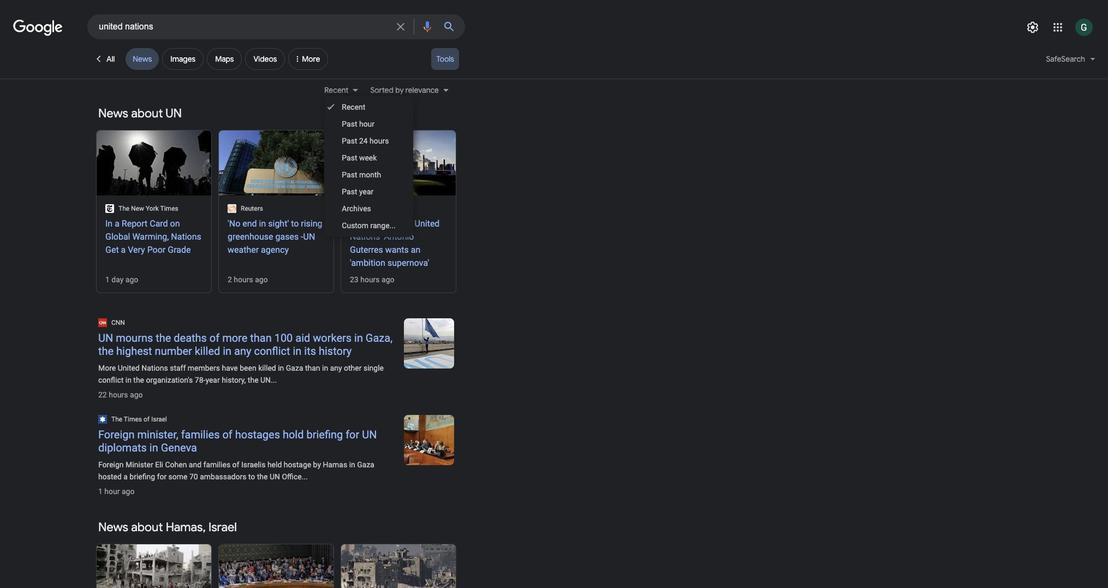 Task type: describe. For each thing, give the bounding box(es) containing it.
foreign minister, families of hostages hold briefing for un diplomats in  geneva
[[98, 428, 377, 454]]

reuters
[[241, 205, 263, 212]]

for inside the foreign minister, families of hostages hold briefing for un diplomats in  geneva
[[346, 428, 359, 441]]

past week
[[342, 153, 377, 162]]

gaza inside foreign minister eli cohen and families of israelis held hostage by hamas  in gaza hosted a briefing for some 70 ambassadors to the un office...
[[357, 460, 375, 469]]

weather
[[228, 245, 259, 255]]

un inside the foreign minister, families of hostages hold briefing for un diplomats in  geneva
[[362, 428, 377, 441]]

24
[[359, 137, 368, 145]]

more
[[222, 331, 247, 345]]

news for news
[[133, 54, 152, 64]]

ago for greenhouse
[[255, 275, 268, 284]]

1 for 1 hour ago
[[98, 487, 103, 496]]

to inside 'no end in sight' to rising greenhouse gases -un weather agency
[[291, 218, 299, 229]]

past month
[[342, 170, 381, 179]]

any inside "un mourns the deaths of more than 100 aid workers in gaza, the highest  number killed in any conflict in its history"
[[234, 345, 251, 358]]

israelis
[[241, 460, 266, 469]]

nations inside in a report card on global warming, nations get a very poor grade
[[171, 232, 201, 242]]

have
[[222, 364, 238, 372]]

antonio
[[384, 232, 414, 242]]

the left deaths
[[156, 331, 171, 345]]

'no
[[228, 218, 240, 229]]

hostages
[[235, 428, 280, 441]]

archives link
[[324, 200, 413, 217]]

22
[[98, 390, 107, 399]]

past 24 hours
[[342, 137, 389, 145]]

past year
[[342, 187, 374, 196]]

archives
[[342, 204, 371, 213]]

climate
[[350, 218, 380, 229]]

recent inside radio item
[[342, 103, 365, 111]]

hours for 22 hours ago
[[109, 390, 128, 399]]

been
[[240, 364, 256, 372]]

npr
[[363, 205, 376, 212]]

all link
[[87, 48, 122, 70]]

by inside foreign minister eli cohen and families of israelis held hostage by hamas  in gaza hosted a briefing for some 70 ambassadors to the un office...
[[313, 460, 321, 469]]

past month link
[[324, 167, 413, 183]]

held
[[267, 460, 282, 469]]

in left its
[[293, 345, 302, 358]]

the up 22 hours ago
[[133, 376, 144, 384]]

killed inside more united nations staff members have been killed in gaza than in any  other single conflict in the organization's 78-year history, the un...
[[258, 364, 276, 372]]

guterres
[[350, 245, 383, 255]]

to inside foreign minister eli cohen and families of israelis held hostage by hamas  in gaza hosted a briefing for some 70 ambassadors to the un office...
[[248, 472, 255, 481]]

conflict inside "un mourns the deaths of more than 100 aid workers in gaza, the highest  number killed in any conflict in its history"
[[254, 345, 290, 358]]

0 horizontal spatial times
[[124, 416, 142, 423]]

ambassadors
[[200, 472, 246, 481]]

hostage
[[284, 460, 311, 469]]

israel for news about hamas, israel
[[209, 520, 237, 535]]

in inside the foreign minister, families of hostages hold briefing for un diplomats in  geneva
[[150, 441, 158, 454]]

mourns
[[116, 331, 153, 345]]

past for past week
[[342, 153, 357, 162]]

videos
[[254, 54, 277, 64]]

month
[[359, 170, 381, 179]]

ago down minister
[[122, 487, 135, 496]]

single
[[364, 364, 384, 372]]

conflict inside more united nations staff members have been killed in gaza than in any  other single conflict in the organization's 78-year history, the un...
[[98, 376, 124, 384]]

recent button
[[324, 84, 364, 96]]

23
[[350, 275, 359, 284]]

search by voice image
[[421, 20, 434, 33]]

maps link
[[207, 48, 242, 70]]

the new york times
[[118, 205, 178, 212]]

its
[[304, 345, 316, 358]]

about for hamas,
[[131, 520, 163, 535]]

sight'
[[268, 218, 289, 229]]

23 hours ago
[[350, 275, 394, 284]]

change:
[[382, 218, 413, 229]]

news link
[[126, 48, 159, 70]]

in a report card on global warming, nations get a very poor grade heading
[[105, 217, 203, 257]]

list for news about un
[[96, 128, 457, 294]]

minister
[[126, 460, 153, 469]]

eli
[[155, 460, 163, 469]]

ago for wants
[[382, 275, 394, 284]]

the down been
[[248, 376, 259, 384]]

gaza inside more united nations staff members have been killed in gaza than in any  other single conflict in the organization's 78-year history, the un...
[[286, 364, 303, 372]]

hours for 2 hours ago
[[234, 275, 253, 284]]

very
[[128, 245, 145, 255]]

greenhouse
[[228, 232, 273, 242]]

'no end in sight' to rising greenhouse gases -un weather agency heading
[[228, 217, 325, 257]]

of inside the foreign minister, families of hostages hold briefing for un diplomats in  geneva
[[222, 428, 232, 441]]

news about un
[[98, 106, 182, 121]]

year inside more united nations staff members have been killed in gaza than in any  other single conflict in the organization's 78-year history, the un...
[[206, 376, 220, 384]]

families inside foreign minister eli cohen and families of israelis held hostage by hamas  in gaza hosted a briefing for some 70 ambassadors to the un office...
[[203, 460, 230, 469]]

members
[[188, 364, 220, 372]]

for inside foreign minister eli cohen and families of israelis held hostage by hamas  in gaza hosted a briefing for some 70 ambassadors to the un office...
[[157, 472, 167, 481]]

in a report card on global warming, nations get a very poor grade
[[105, 218, 201, 255]]

end
[[243, 218, 257, 229]]

past hour
[[342, 120, 375, 128]]

images link
[[162, 48, 204, 70]]

more filters element
[[302, 54, 320, 64]]

images
[[171, 54, 196, 64]]

un inside foreign minister eli cohen and families of israelis held hostage by hamas  in gaza hosted a briefing for some 70 ambassadors to the un office...
[[270, 472, 280, 481]]

'ambition
[[350, 258, 386, 268]]

'no end in sight' to rising greenhouse gases -un weather agency
[[228, 218, 322, 255]]

hours inside 'menu'
[[370, 137, 389, 145]]

past 24 hours link
[[324, 133, 413, 150]]

sorted
[[370, 85, 394, 95]]

recent inside recent 'popup button'
[[324, 85, 349, 95]]

briefing inside foreign minister eli cohen and families of israelis held hostage by hamas  in gaza hosted a briefing for some 70 ambassadors to the un office...
[[130, 472, 155, 481]]

range...
[[370, 221, 396, 230]]

custom range...
[[342, 221, 396, 230]]

israel for the times of israel
[[151, 416, 167, 423]]

in inside foreign minister eli cohen and families of israelis held hostage by hamas  in gaza hosted a briefing for some 70 ambassadors to the un office...
[[349, 460, 355, 469]]

custom range... menu item
[[342, 221, 396, 230]]

-
[[301, 232, 303, 242]]

wants
[[385, 245, 409, 255]]

hamas
[[323, 460, 347, 469]]

cohen
[[165, 460, 187, 469]]

1 day ago
[[105, 275, 138, 284]]

navigation containing recent
[[0, 82, 1108, 100]]

hour for 1
[[104, 487, 120, 496]]

past year link
[[324, 183, 413, 200]]

diplomats
[[98, 441, 147, 454]]

an
[[411, 245, 421, 255]]

list for news about hamas, israel
[[96, 542, 457, 588]]

by inside dropdown button
[[395, 85, 404, 95]]

families inside the foreign minister, families of hostages hold briefing for un diplomats in  geneva
[[181, 428, 220, 441]]

a inside foreign minister eli cohen and families of israelis held hostage by hamas  in gaza hosted a briefing for some 70 ambassadors to the un office...
[[124, 472, 128, 481]]

deaths
[[174, 331, 207, 345]]



Task type: vqa. For each thing, say whether or not it's contained in the screenshot.
history
yes



Task type: locate. For each thing, give the bounding box(es) containing it.
0 vertical spatial 1
[[105, 275, 110, 284]]

past left week
[[342, 153, 357, 162]]

hours right 23 at the top of page
[[360, 275, 380, 284]]

hour down hosted
[[104, 487, 120, 496]]

day
[[112, 275, 124, 284]]

nations'
[[350, 232, 382, 242]]

foreign minister, families of hostages hold briefing for un diplomats in  geneva heading
[[98, 428, 395, 454]]

united down highest
[[118, 364, 140, 372]]

1 horizontal spatial more
[[302, 54, 320, 64]]

gaza,
[[366, 331, 393, 345]]

rising
[[301, 218, 322, 229]]

1 horizontal spatial israel
[[209, 520, 237, 535]]

hours right 22
[[109, 390, 128, 399]]

google image
[[13, 20, 63, 36]]

card
[[150, 218, 168, 229]]

sorted by relevance button
[[364, 84, 454, 96]]

of up minister,
[[144, 416, 150, 423]]

1 horizontal spatial to
[[291, 218, 299, 229]]

some
[[168, 472, 188, 481]]

about for un
[[131, 106, 163, 121]]

in inside 'no end in sight' to rising greenhouse gases -un weather agency
[[259, 218, 266, 229]]

nations up grade
[[171, 232, 201, 242]]

list containing in a report card on global warming, nations get a very poor grade
[[96, 128, 457, 294]]

0 horizontal spatial any
[[234, 345, 251, 358]]

1 vertical spatial briefing
[[130, 472, 155, 481]]

the times of israel
[[111, 416, 167, 423]]

1 horizontal spatial times
[[160, 205, 178, 212]]

hosted
[[98, 472, 122, 481]]

briefing down minister
[[130, 472, 155, 481]]

the
[[118, 205, 129, 212], [111, 416, 122, 423]]

past for past hour
[[342, 120, 357, 128]]

united
[[415, 218, 440, 229], [118, 364, 140, 372]]

1 down hosted
[[98, 487, 103, 496]]

aid
[[296, 331, 310, 345]]

of up "ambassadors"
[[232, 460, 239, 469]]

than down its
[[305, 364, 320, 372]]

1 past from the top
[[342, 120, 357, 128]]

of inside foreign minister eli cohen and families of israelis held hostage by hamas  in gaza hosted a briefing for some 70 ambassadors to the un office...
[[232, 460, 239, 469]]

1 vertical spatial 1
[[98, 487, 103, 496]]

by right the "sorted"
[[395, 85, 404, 95]]

un inside 'no end in sight' to rising greenhouse gases -un weather agency
[[303, 232, 315, 242]]

than inside "un mourns the deaths of more than 100 aid workers in gaza, the highest  number killed in any conflict in its history"
[[250, 331, 272, 345]]

office...
[[282, 472, 308, 481]]

hours right 2
[[234, 275, 253, 284]]

1 horizontal spatial than
[[305, 364, 320, 372]]

hour down the recent radio item
[[359, 120, 375, 128]]

0 vertical spatial about
[[131, 106, 163, 121]]

foreign down the times of israel
[[98, 428, 135, 441]]

0 vertical spatial nations
[[171, 232, 201, 242]]

than
[[250, 331, 272, 345], [305, 364, 320, 372]]

tools button
[[432, 48, 459, 70]]

workers
[[313, 331, 352, 345]]

1 horizontal spatial for
[[346, 428, 359, 441]]

conflict
[[254, 345, 290, 358], [98, 376, 124, 384]]

0 horizontal spatial killed
[[195, 345, 220, 358]]

past hour link
[[324, 116, 413, 133]]

1 horizontal spatial any
[[330, 364, 342, 372]]

climate change: united nations' antonio guterres wants an 'ambition  supernova' heading
[[350, 217, 447, 270]]

than left 100
[[250, 331, 272, 345]]

number
[[155, 345, 192, 358]]

any left 'other'
[[330, 364, 342, 372]]

highest
[[116, 345, 152, 358]]

gaza down aid
[[286, 364, 303, 372]]

news for news about hamas, israel
[[98, 520, 128, 535]]

hours right 24
[[370, 137, 389, 145]]

year down members
[[206, 376, 220, 384]]

0 vertical spatial a
[[115, 218, 119, 229]]

None search field
[[0, 14, 465, 39]]

0 horizontal spatial nations
[[142, 364, 168, 372]]

a
[[115, 218, 119, 229], [121, 245, 126, 255], [124, 472, 128, 481]]

hours
[[370, 137, 389, 145], [234, 275, 253, 284], [360, 275, 380, 284], [109, 390, 128, 399]]

foreign for foreign minister, families of hostages hold briefing for un diplomats in  geneva
[[98, 428, 135, 441]]

killed up members
[[195, 345, 220, 358]]

in up 22 hours ago
[[125, 376, 132, 384]]

0 horizontal spatial for
[[157, 472, 167, 481]]

0 horizontal spatial than
[[250, 331, 272, 345]]

0 vertical spatial times
[[160, 205, 178, 212]]

ago right 'day'
[[125, 275, 138, 284]]

0 vertical spatial list
[[96, 128, 457, 294]]

foreign minister eli cohen and families of israelis held hostage by hamas  in gaza hosted a briefing for some 70 ambassadors to the un office...
[[98, 460, 375, 481]]

0 vertical spatial by
[[395, 85, 404, 95]]

1 vertical spatial israel
[[209, 520, 237, 535]]

100
[[274, 331, 293, 345]]

more up 22
[[98, 364, 116, 372]]

1 about from the top
[[131, 106, 163, 121]]

a right hosted
[[124, 472, 128, 481]]

navigation
[[0, 82, 1108, 100]]

news for news about un
[[98, 106, 128, 121]]

past for past 24 hours
[[342, 137, 357, 145]]

0 horizontal spatial united
[[118, 364, 140, 372]]

recent up past hour
[[342, 103, 365, 111]]

briefing
[[307, 428, 343, 441], [130, 472, 155, 481]]

clear image
[[394, 15, 407, 39]]

week
[[359, 153, 377, 162]]

1 horizontal spatial nations
[[171, 232, 201, 242]]

briefing right hold
[[307, 428, 343, 441]]

the left new
[[118, 205, 129, 212]]

more inside more united nations staff members have been killed in gaza than in any  other single conflict in the organization's 78-year history, the un...
[[98, 364, 116, 372]]

and
[[189, 460, 202, 469]]

foreign for foreign minister eli cohen and families of israelis held hostage by hamas  in gaza hosted a briefing for some 70 ambassadors to the un office...
[[98, 460, 124, 469]]

in right end
[[259, 218, 266, 229]]

0 vertical spatial hour
[[359, 120, 375, 128]]

on
[[170, 218, 180, 229]]

1 horizontal spatial year
[[359, 187, 374, 196]]

york
[[146, 205, 159, 212]]

ago up the times of israel
[[130, 390, 143, 399]]

staff
[[170, 364, 186, 372]]

get
[[105, 245, 119, 255]]

1 vertical spatial the
[[111, 416, 122, 423]]

climate change: united nations' antonio guterres wants an 'ambition  supernova'
[[350, 218, 440, 268]]

2 vertical spatial a
[[124, 472, 128, 481]]

1 for 1 day ago
[[105, 275, 110, 284]]

in up eli
[[150, 441, 158, 454]]

a right the get
[[121, 245, 126, 255]]

menu
[[324, 96, 413, 237]]

70
[[189, 472, 198, 481]]

2 about from the top
[[131, 520, 163, 535]]

more for more united nations staff members have been killed in gaza than in any  other single conflict in the organization's 78-year history, the un...
[[98, 364, 116, 372]]

united inside climate change: united nations' antonio guterres wants an 'ambition  supernova'
[[415, 218, 440, 229]]

1 vertical spatial than
[[305, 364, 320, 372]]

times up on
[[160, 205, 178, 212]]

more
[[302, 54, 320, 64], [98, 364, 116, 372]]

22 hours ago
[[98, 390, 143, 399]]

1 vertical spatial foreign
[[98, 460, 124, 469]]

hold
[[283, 428, 304, 441]]

than inside more united nations staff members have been killed in gaza than in any  other single conflict in the organization's 78-year history, the un...
[[305, 364, 320, 372]]

ago right 2
[[255, 275, 268, 284]]

gaza right the hamas
[[357, 460, 375, 469]]

sorted by relevance
[[370, 85, 439, 95]]

hour
[[359, 120, 375, 128], [104, 487, 120, 496]]

0 vertical spatial to
[[291, 218, 299, 229]]

un...
[[260, 376, 277, 384]]

1 vertical spatial times
[[124, 416, 142, 423]]

1 horizontal spatial 1
[[105, 275, 110, 284]]

israel right hamas,
[[209, 520, 237, 535]]

global
[[105, 232, 130, 242]]

geneva
[[161, 441, 197, 454]]

safesearch
[[1046, 54, 1085, 64]]

0 vertical spatial foreign
[[98, 428, 135, 441]]

history
[[319, 345, 352, 358]]

more united nations staff members have been killed in gaza than in any  other single conflict in the organization's 78-year history, the un...
[[98, 364, 384, 384]]

foreign inside the foreign minister, families of hostages hold briefing for un diplomats in  geneva
[[98, 428, 135, 441]]

past left 24
[[342, 137, 357, 145]]

in right the hamas
[[349, 460, 355, 469]]

killed inside "un mourns the deaths of more than 100 aid workers in gaza, the highest  number killed in any conflict in its history"
[[195, 345, 220, 358]]

in
[[259, 218, 266, 229], [354, 331, 363, 345], [223, 345, 232, 358], [293, 345, 302, 358], [278, 364, 284, 372], [322, 364, 328, 372], [125, 376, 132, 384], [150, 441, 158, 454], [349, 460, 355, 469]]

1 vertical spatial year
[[206, 376, 220, 384]]

for up the hamas
[[346, 428, 359, 441]]

1 horizontal spatial killed
[[258, 364, 276, 372]]

of inside "un mourns the deaths of more than 100 aid workers in gaza, the highest  number killed in any conflict in its history"
[[210, 331, 220, 345]]

1 foreign from the top
[[98, 428, 135, 441]]

0 horizontal spatial gaza
[[286, 364, 303, 372]]

1 vertical spatial about
[[131, 520, 163, 535]]

foreign
[[98, 428, 135, 441], [98, 460, 124, 469]]

the for minister,
[[111, 416, 122, 423]]

un inside "un mourns the deaths of more than 100 aid workers in gaza, the highest  number killed in any conflict in its history"
[[98, 331, 113, 345]]

families up the and
[[181, 428, 220, 441]]

1 horizontal spatial by
[[395, 85, 404, 95]]

un mourns the deaths of more than 100 aid workers in gaza, the highest  number killed in any conflict in its history heading
[[98, 331, 395, 358]]

in down 100
[[278, 364, 284, 372]]

past week link
[[324, 150, 413, 167]]

conflict up 22
[[98, 376, 124, 384]]

0 vertical spatial news
[[133, 54, 152, 64]]

0 horizontal spatial hour
[[104, 487, 120, 496]]

0 vertical spatial than
[[250, 331, 272, 345]]

Search search field
[[99, 21, 390, 34]]

0 vertical spatial killed
[[195, 345, 220, 358]]

past up the archives
[[342, 187, 357, 196]]

the down 22 hours ago
[[111, 416, 122, 423]]

hours for 23 hours ago
[[360, 275, 380, 284]]

0 horizontal spatial conflict
[[98, 376, 124, 384]]

1 horizontal spatial conflict
[[254, 345, 290, 358]]

any
[[234, 345, 251, 358], [330, 364, 342, 372]]

0 vertical spatial the
[[118, 205, 129, 212]]

ago for warming,
[[125, 275, 138, 284]]

the for a
[[118, 205, 129, 212]]

maps
[[215, 54, 234, 64]]

israel
[[151, 416, 167, 423], [209, 520, 237, 535]]

the inside foreign minister eli cohen and families of israelis held hostage by hamas  in gaza hosted a briefing for some 70 ambassadors to the un office...
[[257, 472, 268, 481]]

0 horizontal spatial briefing
[[130, 472, 155, 481]]

un mourns the deaths of more than 100 aid workers in gaza, the highest  number killed in any conflict in its history
[[98, 331, 393, 358]]

1 vertical spatial news
[[98, 106, 128, 121]]

2 hours ago
[[228, 275, 268, 284]]

0 vertical spatial families
[[181, 428, 220, 441]]

past up past 24 hours on the left top of the page
[[342, 120, 357, 128]]

0 vertical spatial israel
[[151, 416, 167, 423]]

the left highest
[[98, 345, 114, 358]]

nations up organization's
[[142, 364, 168, 372]]

1 vertical spatial any
[[330, 364, 342, 372]]

conflict up un...
[[254, 345, 290, 358]]

recent up the recent radio item
[[324, 85, 349, 95]]

more inside more dropdown button
[[302, 54, 320, 64]]

1 vertical spatial by
[[313, 460, 321, 469]]

1 vertical spatial list
[[96, 542, 457, 588]]

1 vertical spatial for
[[157, 472, 167, 481]]

more button
[[288, 48, 328, 74]]

1 horizontal spatial gaza
[[357, 460, 375, 469]]

1 list from the top
[[96, 128, 457, 294]]

israel up minister,
[[151, 416, 167, 423]]

2 past from the top
[[342, 137, 357, 145]]

nations
[[171, 232, 201, 242], [142, 364, 168, 372]]

1 hour ago
[[98, 487, 135, 496]]

1 vertical spatial hour
[[104, 487, 120, 496]]

hamas,
[[166, 520, 206, 535]]

the down israelis
[[257, 472, 268, 481]]

warming,
[[132, 232, 169, 242]]

minister,
[[137, 428, 178, 441]]

united up an
[[415, 218, 440, 229]]

1 vertical spatial united
[[118, 364, 140, 372]]

0 vertical spatial briefing
[[307, 428, 343, 441]]

killed up un...
[[258, 364, 276, 372]]

in left gaza,
[[354, 331, 363, 345]]

times
[[160, 205, 178, 212], [124, 416, 142, 423]]

1 vertical spatial more
[[98, 364, 116, 372]]

0 vertical spatial gaza
[[286, 364, 303, 372]]

1 horizontal spatial briefing
[[307, 428, 343, 441]]

to down israelis
[[248, 472, 255, 481]]

list
[[96, 128, 457, 294], [96, 542, 457, 588]]

poor
[[147, 245, 166, 255]]

4 past from the top
[[342, 170, 357, 179]]

0 horizontal spatial 1
[[98, 487, 103, 496]]

1 vertical spatial a
[[121, 245, 126, 255]]

foreign up hosted
[[98, 460, 124, 469]]

1 horizontal spatial hour
[[359, 120, 375, 128]]

78-
[[195, 376, 206, 384]]

families
[[181, 428, 220, 441], [203, 460, 230, 469]]

un
[[166, 106, 182, 121], [303, 232, 315, 242], [98, 331, 113, 345], [362, 428, 377, 441], [270, 472, 280, 481]]

0 horizontal spatial more
[[98, 364, 116, 372]]

more for more
[[302, 54, 320, 64]]

in down the history
[[322, 364, 328, 372]]

past for past year
[[342, 187, 357, 196]]

2 vertical spatial news
[[98, 520, 128, 535]]

organization's
[[146, 376, 193, 384]]

0 horizontal spatial year
[[206, 376, 220, 384]]

0 horizontal spatial to
[[248, 472, 255, 481]]

0 horizontal spatial israel
[[151, 416, 167, 423]]

past up past year
[[342, 170, 357, 179]]

year down the past month link at the left top
[[359, 187, 374, 196]]

nations inside more united nations staff members have been killed in gaza than in any  other single conflict in the organization's 78-year history, the un...
[[142, 364, 168, 372]]

1 vertical spatial nations
[[142, 364, 168, 372]]

0 vertical spatial united
[[415, 218, 440, 229]]

3 past from the top
[[342, 153, 357, 162]]

a right in
[[115, 218, 119, 229]]

1 vertical spatial families
[[203, 460, 230, 469]]

any inside more united nations staff members have been killed in gaza than in any  other single conflict in the organization's 78-year history, the un...
[[330, 364, 342, 372]]

0 vertical spatial recent
[[324, 85, 349, 95]]

0 vertical spatial any
[[234, 345, 251, 358]]

in
[[105, 218, 113, 229]]

1 vertical spatial conflict
[[98, 376, 124, 384]]

0 vertical spatial conflict
[[254, 345, 290, 358]]

united inside more united nations staff members have been killed in gaza than in any  other single conflict in the organization's 78-year history, the un...
[[118, 364, 140, 372]]

hour for past
[[359, 120, 375, 128]]

of
[[210, 331, 220, 345], [144, 416, 150, 423], [222, 428, 232, 441], [232, 460, 239, 469]]

1 left 'day'
[[105, 275, 110, 284]]

times down 22 hours ago
[[124, 416, 142, 423]]

0 horizontal spatial by
[[313, 460, 321, 469]]

custom
[[342, 221, 369, 230]]

to up gases
[[291, 218, 299, 229]]

recent radio item
[[324, 99, 413, 116]]

1 horizontal spatial united
[[415, 218, 440, 229]]

tools
[[437, 54, 454, 64]]

0 vertical spatial more
[[302, 54, 320, 64]]

any up been
[[234, 345, 251, 358]]

foreign inside foreign minister eli cohen and families of israelis held hostage by hamas  in gaza hosted a briefing for some 70 ambassadors to the un office...
[[98, 460, 124, 469]]

0 vertical spatial for
[[346, 428, 359, 441]]

1 vertical spatial gaza
[[357, 460, 375, 469]]

more right videos 'link' in the top of the page
[[302, 54, 320, 64]]

2 foreign from the top
[[98, 460, 124, 469]]

by left the hamas
[[313, 460, 321, 469]]

safesearch button
[[1040, 48, 1102, 74]]

ago down the 'ambition
[[382, 275, 394, 284]]

past
[[342, 120, 357, 128], [342, 137, 357, 145], [342, 153, 357, 162], [342, 170, 357, 179], [342, 187, 357, 196]]

past for past month
[[342, 170, 357, 179]]

2 list from the top
[[96, 542, 457, 588]]

1 vertical spatial recent
[[342, 103, 365, 111]]

0 vertical spatial year
[[359, 187, 374, 196]]

of left hostages
[[222, 428, 232, 441]]

menu containing recent
[[324, 96, 413, 237]]

history,
[[222, 376, 246, 384]]

briefing inside the foreign minister, families of hostages hold briefing for un diplomats in  geneva
[[307, 428, 343, 441]]

families up "ambassadors"
[[203, 460, 230, 469]]

for down eli
[[157, 472, 167, 481]]

5 past from the top
[[342, 187, 357, 196]]

by
[[395, 85, 404, 95], [313, 460, 321, 469]]

1 vertical spatial to
[[248, 472, 255, 481]]

1 vertical spatial killed
[[258, 364, 276, 372]]

of left "more"
[[210, 331, 220, 345]]

2
[[228, 275, 232, 284]]

in up "have"
[[223, 345, 232, 358]]



